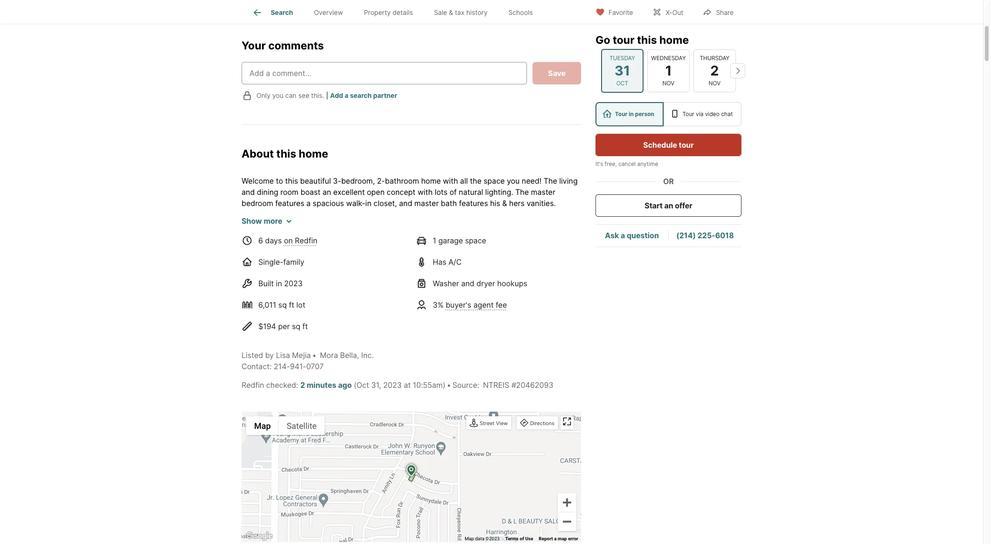 Task type: describe. For each thing, give the bounding box(es) containing it.
list box containing tour in person
[[596, 102, 742, 126]]

an inside welcome to this beautiful 3-bedroom, 2-bathroom home with all the space you need! the living and dining room boast an excellent open concept with lots of natural lighting. the master bedroom features a spacious walk-in closet, and master bath features his & hers vanities. kitchen features granite countertops with appliances and ceramic tile throughout the home. this is a must see!
[[323, 188, 331, 197]]

est. $2,080 /mo get pre-approved
[[242, 3, 347, 11]]

walk-
[[346, 199, 365, 208]]

& inside welcome to this beautiful 3-bedroom, 2-bathroom home with all the space you need! the living and dining room boast an excellent open concept with lots of natural lighting. the master bedroom features a spacious walk-in closet, and master bath features his & hers vanities. kitchen features granite countertops with appliances and ceramic tile throughout the home. this is a must see!
[[503, 199, 507, 208]]

1 inside wednesday 1 nov
[[665, 62, 672, 79]]

contact: 214-941-0707
[[242, 362, 324, 371]]

google image
[[244, 531, 275, 543]]

features up 'must'
[[271, 210, 300, 219]]

go tour this home
[[596, 34, 689, 47]]

overview
[[314, 9, 343, 16]]

1 vertical spatial this
[[276, 147, 296, 160]]

tour for schedule
[[679, 140, 694, 150]]

2 horizontal spatial with
[[443, 176, 458, 186]]

history
[[467, 9, 488, 16]]

menu bar containing map
[[246, 417, 325, 435]]

3-
[[333, 176, 341, 186]]

schedule tour
[[644, 140, 694, 150]]

0707
[[306, 362, 324, 371]]

1 horizontal spatial of
[[520, 537, 524, 542]]

in for person
[[629, 111, 634, 118]]

0 horizontal spatial ft
[[289, 301, 294, 310]]

details
[[393, 9, 413, 16]]

lot
[[297, 301, 305, 310]]

ask
[[605, 231, 619, 240]]

wednesday
[[651, 54, 686, 61]]

a down boast
[[307, 199, 311, 208]]

1 horizontal spatial the
[[530, 210, 542, 219]]

dining
[[257, 188, 278, 197]]

your
[[242, 39, 266, 52]]

beautiful
[[300, 176, 331, 186]]

redfin checked: 2 minutes ago (oct 31, 2023 at 10:55am) • source: ntreis # 20462093
[[242, 381, 554, 390]]

his
[[490, 199, 500, 208]]

bella,
[[340, 351, 359, 360]]

in for 2023
[[276, 279, 282, 288]]

throughout
[[489, 210, 528, 219]]

minutes
[[307, 381, 337, 390]]

hers
[[509, 199, 525, 208]]

boast
[[301, 188, 321, 197]]

family
[[283, 258, 304, 267]]

by
[[265, 351, 274, 360]]

Add a comment... text field
[[250, 67, 519, 79]]

open
[[367, 188, 385, 197]]

x-
[[666, 8, 673, 16]]

0 vertical spatial the
[[470, 176, 482, 186]]

per
[[278, 322, 290, 331]]

next image
[[731, 63, 746, 78]]

agent
[[474, 301, 494, 310]]

more
[[264, 217, 282, 226]]

map for map data ©2023
[[465, 537, 474, 542]]

ago
[[338, 381, 352, 390]]

0 horizontal spatial master
[[415, 199, 439, 208]]

map region
[[190, 320, 668, 544]]

& inside tab
[[449, 9, 453, 16]]

tour in person
[[615, 111, 655, 118]]

partner
[[373, 91, 397, 99]]

garage
[[439, 236, 463, 246]]

property details tab
[[354, 1, 424, 24]]

tuesday
[[610, 54, 635, 61]]

welcome
[[242, 176, 274, 186]]

get
[[291, 3, 302, 11]]

source:
[[453, 381, 479, 390]]

/mo
[[277, 3, 289, 11]]

nov for 2
[[709, 80, 721, 87]]

hookups
[[497, 279, 528, 288]]

1 vertical spatial 1
[[433, 236, 436, 246]]

on redfin link
[[284, 236, 318, 246]]

mora
[[320, 351, 338, 360]]

10:55am)
[[413, 381, 446, 390]]

(oct
[[354, 381, 369, 390]]

use
[[525, 537, 533, 542]]

buyer's agent fee link
[[446, 301, 507, 310]]

satellite button
[[279, 417, 325, 435]]

pre-
[[304, 3, 317, 11]]

search link
[[252, 7, 293, 18]]

home.
[[544, 210, 565, 219]]

checked:
[[266, 381, 298, 390]]

contact:
[[242, 362, 272, 371]]

kitchen
[[242, 210, 269, 219]]

built
[[258, 279, 274, 288]]

dryer
[[477, 279, 495, 288]]

map for map
[[254, 421, 271, 431]]

mejia
[[292, 351, 311, 360]]

share
[[716, 8, 734, 16]]

1 horizontal spatial sq
[[292, 322, 300, 331]]

excellent
[[333, 188, 365, 197]]

fee
[[496, 301, 507, 310]]

features down room
[[275, 199, 304, 208]]

2 vertical spatial with
[[374, 210, 389, 219]]

granite
[[302, 210, 326, 219]]

this for to
[[285, 176, 298, 186]]

$2,080
[[255, 3, 277, 11]]

0 vertical spatial the
[[544, 176, 557, 186]]

©2023
[[486, 537, 500, 542]]

| add a search partner
[[326, 91, 397, 99]]

closet,
[[374, 199, 397, 208]]

report
[[539, 537, 553, 542]]

search
[[271, 9, 293, 16]]

tax
[[455, 9, 465, 16]]

a right add at the left top
[[345, 91, 349, 99]]

0 horizontal spatial sq
[[278, 301, 287, 310]]

bathroom
[[385, 176, 419, 186]]

sale & tax history tab
[[424, 1, 498, 24]]

of inside welcome to this beautiful 3-bedroom, 2-bathroom home with all the space you need! the living and dining room boast an excellent open concept with lots of natural lighting. the master bedroom features a spacious walk-in closet, and master bath features his & hers vanities. kitchen features granite countertops with appliances and ceramic tile throughout the home. this is a must see!
[[450, 188, 457, 197]]

an inside button
[[665, 201, 674, 210]]

lighting.
[[485, 188, 513, 197]]

start an offer button
[[596, 195, 742, 217]]

can
[[285, 91, 297, 99]]

0 horizontal spatial 2023
[[284, 279, 303, 288]]

3%
[[433, 301, 444, 310]]

2 inside thursday 2 nov
[[711, 62, 719, 79]]



Task type: locate. For each thing, give the bounding box(es) containing it.
and up appliances on the left top of page
[[399, 199, 412, 208]]

0 vertical spatial map
[[254, 421, 271, 431]]

a left map
[[554, 537, 557, 542]]

& right his
[[503, 199, 507, 208]]

welcome to this beautiful 3-bedroom, 2-bathroom home with all the space you need! the living and dining room boast an excellent open concept with lots of natural lighting. the master bedroom features a spacious walk-in closet, and master bath features his & hers vanities. kitchen features granite countertops with appliances and ceramic tile throughout the home. this is a must see!
[[242, 176, 578, 231]]

1 horizontal spatial home
[[421, 176, 441, 186]]

0 vertical spatial you
[[272, 91, 284, 99]]

map inside popup button
[[254, 421, 271, 431]]

about
[[242, 147, 274, 160]]

in left "person"
[[629, 111, 634, 118]]

nov down wednesday
[[663, 80, 675, 87]]

1 horizontal spatial 1
[[665, 62, 672, 79]]

only
[[257, 91, 271, 99]]

a right is
[[266, 221, 271, 231]]

ceramic
[[446, 210, 474, 219]]

0 vertical spatial •
[[312, 351, 317, 360]]

with left the lots
[[418, 188, 433, 197]]

0 vertical spatial redfin
[[295, 236, 318, 246]]

tour in person option
[[596, 102, 664, 126]]

room
[[281, 188, 299, 197]]

home
[[660, 34, 689, 47], [299, 147, 328, 160], [421, 176, 441, 186]]

ft
[[466, 2, 473, 12]]

1 vertical spatial map
[[465, 537, 474, 542]]

1 horizontal spatial redfin
[[295, 236, 318, 246]]

the
[[470, 176, 482, 186], [530, 210, 542, 219]]

single-
[[258, 258, 283, 267]]

directions button
[[518, 418, 557, 430]]

home up the lots
[[421, 176, 441, 186]]

0 horizontal spatial an
[[323, 188, 331, 197]]

tour right the schedule
[[679, 140, 694, 150]]

this
[[637, 34, 657, 47], [276, 147, 296, 160], [285, 176, 298, 186]]

of up bath
[[450, 188, 457, 197]]

in right built
[[276, 279, 282, 288]]

show more
[[242, 217, 282, 226]]

an up spacious at left
[[323, 188, 331, 197]]

this inside welcome to this beautiful 3-bedroom, 2-bathroom home with all the space you need! the living and dining room boast an excellent open concept with lots of natural lighting. the master bedroom features a spacious walk-in closet, and master bath features his & hers vanities. kitchen features granite countertops with appliances and ceramic tile throughout the home. this is a must see!
[[285, 176, 298, 186]]

1 vertical spatial ft
[[303, 322, 308, 331]]

tour left "person"
[[615, 111, 628, 118]]

1 horizontal spatial an
[[665, 201, 674, 210]]

6,011 sq ft lot
[[258, 301, 305, 310]]

go
[[596, 34, 611, 47]]

question
[[627, 231, 659, 240]]

on
[[284, 236, 293, 246]]

1 tour from the left
[[615, 111, 628, 118]]

ft left lot on the bottom of page
[[289, 301, 294, 310]]

redfin down 'contact:'
[[242, 381, 264, 390]]

2 vertical spatial in
[[276, 279, 282, 288]]

1 vertical spatial 2
[[300, 381, 305, 390]]

countertops
[[329, 210, 372, 219]]

tile
[[476, 210, 487, 219]]

0 horizontal spatial of
[[450, 188, 457, 197]]

the right all
[[470, 176, 482, 186]]

it's free, cancel anytime
[[596, 160, 658, 167]]

0 vertical spatial 2
[[711, 62, 719, 79]]

map left data
[[465, 537, 474, 542]]

0 vertical spatial ft
[[289, 301, 294, 310]]

washer and dryer hookups
[[433, 279, 528, 288]]

need!
[[522, 176, 542, 186]]

941-
[[290, 362, 306, 371]]

home up beautiful
[[299, 147, 328, 160]]

sq right the per
[[292, 322, 300, 331]]

features
[[275, 199, 304, 208], [459, 199, 488, 208], [271, 210, 300, 219]]

you left can
[[272, 91, 284, 99]]

sq ft
[[454, 2, 473, 12]]

space inside welcome to this beautiful 3-bedroom, 2-bathroom home with all the space you need! the living and dining room boast an excellent open concept with lots of natural lighting. the master bedroom features a spacious walk-in closet, and master bath features his & hers vanities. kitchen features granite countertops with appliances and ceramic tile throughout the home. this is a must see!
[[484, 176, 505, 186]]

0 horizontal spatial nov
[[663, 80, 675, 87]]

1 horizontal spatial master
[[531, 188, 556, 197]]

tour
[[615, 111, 628, 118], [683, 111, 695, 118]]

this up to
[[276, 147, 296, 160]]

sq right 6,011 at bottom
[[278, 301, 287, 310]]

0 horizontal spatial tour
[[613, 34, 635, 47]]

nov
[[663, 80, 675, 87], [709, 80, 721, 87]]

1 vertical spatial the
[[530, 210, 542, 219]]

the down "vanities."
[[530, 210, 542, 219]]

in down the open
[[365, 199, 372, 208]]

0 vertical spatial an
[[323, 188, 331, 197]]

ask a question link
[[605, 231, 659, 240]]

0 horizontal spatial in
[[276, 279, 282, 288]]

31,
[[371, 381, 381, 390]]

tab list containing search
[[242, 0, 551, 24]]

in inside option
[[629, 111, 634, 118]]

& left tax
[[449, 9, 453, 16]]

1 nov from the left
[[663, 80, 675, 87]]

natural
[[459, 188, 483, 197]]

a right ask
[[621, 231, 625, 240]]

1 horizontal spatial the
[[544, 176, 557, 186]]

0 horizontal spatial home
[[299, 147, 328, 160]]

1 vertical spatial with
[[418, 188, 433, 197]]

bath
[[441, 199, 457, 208]]

this up room
[[285, 176, 298, 186]]

1 horizontal spatial nov
[[709, 80, 721, 87]]

1 vertical spatial the
[[516, 188, 529, 197]]

1 vertical spatial sq
[[292, 322, 300, 331]]

it's
[[596, 160, 603, 167]]

nov inside thursday 2 nov
[[709, 80, 721, 87]]

1 vertical spatial &
[[503, 199, 507, 208]]

1 vertical spatial 2023
[[383, 381, 402, 390]]

2 tour from the left
[[683, 111, 695, 118]]

0 horizontal spatial the
[[516, 188, 529, 197]]

has a/c
[[433, 258, 462, 267]]

you up lighting.
[[507, 176, 520, 186]]

0 horizontal spatial tour
[[615, 111, 628, 118]]

satellite
[[287, 421, 317, 431]]

search
[[350, 91, 372, 99]]

tour for tour in person
[[615, 111, 628, 118]]

street view button
[[467, 418, 510, 430]]

overview tab
[[304, 1, 354, 24]]

31
[[615, 62, 630, 79]]

or
[[663, 177, 674, 186]]

2 horizontal spatial in
[[629, 111, 634, 118]]

0 vertical spatial this
[[637, 34, 657, 47]]

0 horizontal spatial you
[[272, 91, 284, 99]]

sq
[[454, 2, 464, 12]]

1 horizontal spatial with
[[418, 188, 433, 197]]

1 horizontal spatial 2023
[[383, 381, 402, 390]]

list box
[[596, 102, 742, 126]]

1 horizontal spatial you
[[507, 176, 520, 186]]

0 horizontal spatial map
[[254, 421, 271, 431]]

225-
[[698, 231, 716, 240]]

see!
[[297, 221, 311, 231]]

0 horizontal spatial 2
[[300, 381, 305, 390]]

2 vertical spatial home
[[421, 176, 441, 186]]

this for tour
[[637, 34, 657, 47]]

2 horizontal spatial home
[[660, 34, 689, 47]]

0 vertical spatial home
[[660, 34, 689, 47]]

nov for 1
[[663, 80, 675, 87]]

1 vertical spatial an
[[665, 201, 674, 210]]

0 vertical spatial space
[[484, 176, 505, 186]]

map left satellite
[[254, 421, 271, 431]]

tour inside option
[[615, 111, 628, 118]]

2 down thursday
[[711, 62, 719, 79]]

the left living
[[544, 176, 557, 186]]

0 vertical spatial 1
[[665, 62, 672, 79]]

est.
[[242, 3, 253, 11]]

report a map error
[[539, 537, 579, 542]]

to
[[276, 176, 283, 186]]

1 vertical spatial master
[[415, 199, 439, 208]]

1 vertical spatial redfin
[[242, 381, 264, 390]]

oct
[[617, 80, 629, 87]]

(214) 225-6018
[[677, 231, 734, 240]]

out
[[673, 8, 684, 16]]

2023 left at
[[383, 381, 402, 390]]

data
[[475, 537, 485, 542]]

1 vertical spatial you
[[507, 176, 520, 186]]

None button
[[601, 49, 644, 93], [648, 49, 690, 92], [694, 49, 736, 92], [601, 49, 644, 93], [648, 49, 690, 92], [694, 49, 736, 92]]

tour left via
[[683, 111, 695, 118]]

and up bedroom
[[242, 188, 255, 197]]

ft right the per
[[303, 322, 308, 331]]

• left the source:
[[447, 381, 451, 390]]

ft
[[289, 301, 294, 310], [303, 322, 308, 331]]

x-out button
[[645, 2, 692, 21]]

0 vertical spatial in
[[629, 111, 634, 118]]

0 vertical spatial 2023
[[284, 279, 303, 288]]

comments
[[268, 39, 324, 52]]

schools tab
[[498, 1, 544, 24]]

the up hers
[[516, 188, 529, 197]]

2 nov from the left
[[709, 80, 721, 87]]

0 vertical spatial of
[[450, 188, 457, 197]]

and down bath
[[431, 210, 444, 219]]

0 horizontal spatial &
[[449, 9, 453, 16]]

menu bar
[[246, 417, 325, 435]]

0 vertical spatial tour
[[613, 34, 635, 47]]

• up 0707
[[312, 351, 317, 360]]

concept
[[387, 188, 416, 197]]

nov inside wednesday 1 nov
[[663, 80, 675, 87]]

single-family
[[258, 258, 304, 267]]

tour via video chat option
[[664, 102, 742, 126]]

the
[[544, 176, 557, 186], [516, 188, 529, 197]]

built in 2023
[[258, 279, 303, 288]]

tour inside option
[[683, 111, 695, 118]]

0 horizontal spatial redfin
[[242, 381, 264, 390]]

with left all
[[443, 176, 458, 186]]

in inside welcome to this beautiful 3-bedroom, 2-bathroom home with all the space you need! the living and dining room boast an excellent open concept with lots of natural lighting. the master bedroom features a spacious walk-in closet, and master bath features his & hers vanities. kitchen features granite countertops with appliances and ceramic tile throughout the home. this is a must see!
[[365, 199, 372, 208]]

bedroom,
[[341, 176, 375, 186]]

your comments
[[242, 39, 324, 52]]

1 vertical spatial in
[[365, 199, 372, 208]]

space up lighting.
[[484, 176, 505, 186]]

buyer's
[[446, 301, 472, 310]]

living
[[560, 176, 578, 186]]

x-out
[[666, 8, 684, 16]]

with down closet, on the left
[[374, 210, 389, 219]]

directions
[[530, 420, 555, 427]]

1 left garage
[[433, 236, 436, 246]]

this up wednesday
[[637, 34, 657, 47]]

20462093
[[516, 381, 554, 390]]

of left use
[[520, 537, 524, 542]]

0 horizontal spatial 1
[[433, 236, 436, 246]]

1 horizontal spatial •
[[447, 381, 451, 390]]

1 vertical spatial tour
[[679, 140, 694, 150]]

0 vertical spatial sq
[[278, 301, 287, 310]]

beds
[[370, 2, 388, 12]]

tour inside the schedule tour button
[[679, 140, 694, 150]]

you inside welcome to this beautiful 3-bedroom, 2-bathroom home with all the space you need! the living and dining room boast an excellent open concept with lots of natural lighting. the master bedroom features a spacious walk-in closet, and master bath features his & hers vanities. kitchen features granite countertops with appliances and ceramic tile throughout the home. this is a must see!
[[507, 176, 520, 186]]

1 vertical spatial •
[[447, 381, 451, 390]]

map
[[254, 421, 271, 431], [465, 537, 474, 542]]

1 horizontal spatial map
[[465, 537, 474, 542]]

1 horizontal spatial 2
[[711, 62, 719, 79]]

an left offer
[[665, 201, 674, 210]]

at
[[404, 381, 411, 390]]

0 horizontal spatial with
[[374, 210, 389, 219]]

must
[[273, 221, 294, 231]]

washer
[[433, 279, 459, 288]]

0 horizontal spatial •
[[312, 351, 317, 360]]

1 vertical spatial home
[[299, 147, 328, 160]]

home up wednesday
[[660, 34, 689, 47]]

baths
[[410, 2, 430, 12]]

2 vertical spatial this
[[285, 176, 298, 186]]

1 vertical spatial space
[[465, 236, 486, 246]]

1 garage space
[[433, 236, 486, 246]]

and left dryer
[[461, 279, 475, 288]]

master up "vanities."
[[531, 188, 556, 197]]

tab list
[[242, 0, 551, 24]]

wednesday 1 nov
[[651, 54, 686, 87]]

tour for go
[[613, 34, 635, 47]]

master down the lots
[[415, 199, 439, 208]]

redfin down see!
[[295, 236, 318, 246]]

1 horizontal spatial tour
[[679, 140, 694, 150]]

map button
[[246, 417, 279, 435]]

1 horizontal spatial &
[[503, 199, 507, 208]]

add
[[330, 91, 343, 99]]

1 horizontal spatial tour
[[683, 111, 695, 118]]

1 horizontal spatial ft
[[303, 322, 308, 331]]

0 vertical spatial master
[[531, 188, 556, 197]]

nov down thursday
[[709, 80, 721, 87]]

all
[[460, 176, 468, 186]]

6,011
[[258, 301, 276, 310]]

space right garage
[[465, 236, 486, 246]]

vanities.
[[527, 199, 556, 208]]

1 vertical spatial of
[[520, 537, 524, 542]]

0 vertical spatial &
[[449, 9, 453, 16]]

home inside welcome to this beautiful 3-bedroom, 2-bathroom home with all the space you need! the living and dining room boast an excellent open concept with lots of natural lighting. the master bedroom features a spacious walk-in closet, and master bath features his & hers vanities. kitchen features granite countertops with appliances and ceramic tile throughout the home. this is a must see!
[[421, 176, 441, 186]]

and
[[242, 188, 255, 197], [399, 199, 412, 208], [431, 210, 444, 219], [461, 279, 475, 288]]

property
[[364, 9, 391, 16]]

1 horizontal spatial in
[[365, 199, 372, 208]]

only you can see this.
[[257, 91, 324, 99]]

0 horizontal spatial the
[[470, 176, 482, 186]]

redfin
[[295, 236, 318, 246], [242, 381, 264, 390]]

1 down wednesday
[[665, 62, 672, 79]]

free,
[[605, 160, 617, 167]]

2 left minutes
[[300, 381, 305, 390]]

2023 down family
[[284, 279, 303, 288]]

features down natural
[[459, 199, 488, 208]]

6018
[[716, 231, 734, 240]]

street
[[480, 420, 495, 427]]

schedule
[[644, 140, 677, 150]]

tour up tuesday
[[613, 34, 635, 47]]

tour for tour via video chat
[[683, 111, 695, 118]]

0 vertical spatial with
[[443, 176, 458, 186]]



Task type: vqa. For each thing, say whether or not it's contained in the screenshot.
est.
yes



